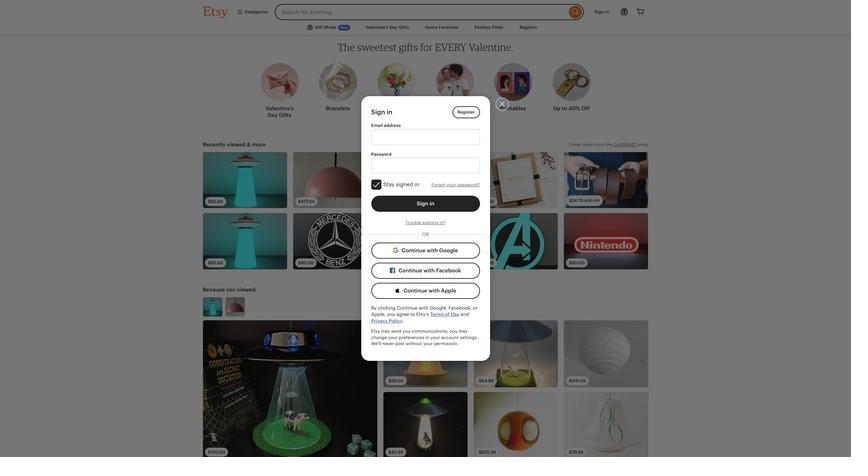 Task type: describe. For each thing, give the bounding box(es) containing it.
0 vertical spatial rare pink metal pendant lamp by staff, 1970s, germany image
[[293, 152, 378, 209]]

ufo led lamp - night lamp, made by 3d printer, rgb(changeable color), usb powered, table top image for mercedes benz logo led lamp - night lamp, made by 3d printer, rgb(changeable color), usb powered, table top or wall mountable
[[203, 214, 287, 270]]

70s massive belgium hanging lamp, colani lamp, ufo lamp, space age orange image
[[474, 393, 558, 458]]

3 ufo led lamp - night lamp, made by 3d printer, rgb(changeable color), usb powered, table top image from the top
[[203, 298, 222, 317]]

custom handmade belt, grooms men gift, engraved leather belt, christmas gift for him, handmade belt, gift for boyfriend, present for men image
[[564, 152, 649, 209]]

ufo led lamp - night lamp, made by 3d printer, rgb(changeable color), usb powered, table top image for the topmost rare pink metal pendant lamp by staff, 1970s, germany image
[[203, 152, 287, 209]]

nintendo logo led lamp - night lamp, made by 3d printer, table top or wall mountable image
[[564, 214, 649, 270]]

men's pure cashmere polo sweater image
[[384, 152, 468, 209]]

avengers led lamp - night lamp, made by 3d printer, rgb(changeable color), usb powered, table top or wall mountable image
[[474, 214, 558, 270]]



Task type: vqa. For each thing, say whether or not it's contained in the screenshot.
the bottom 'off'
no



Task type: locate. For each thing, give the bounding box(es) containing it.
None search field
[[275, 4, 584, 20]]

ufo lamp image
[[384, 393, 468, 458]]

banner
[[191, 0, 661, 20]]

mermaid silver ufo alien abduction desk lamp sci fi spaceship outerspace space bedroom night light home office image
[[474, 321, 558, 388]]

menu bar
[[0, 0, 852, 35], [191, 20, 661, 35]]

mercedes benz logo led lamp - night lamp, made by 3d printer, rgb(changeable color), usb powered, table top or wall mountable image
[[293, 214, 378, 270]]

rare pink metal pendant lamp by staff, 1970s, germany image
[[293, 152, 378, 209], [226, 298, 245, 317]]

None password field
[[371, 158, 480, 174]]

1 vertical spatial ufo led lamp - night lamp, made by 3d printer, rgb(changeable color), usb powered, table top image
[[203, 214, 287, 270]]

legacy journal: grandparent journal and memory book | mother's day gift for mom or wife | new grandmother gift | family tree book image
[[474, 152, 558, 209]]

the original alien abduction lamp - cow ufo flying saucer led night light image
[[203, 321, 378, 458]]

aloys gangkofner (attributed) for erco leuchten germany, 1960s, space age design, vintage ceiling lamp, german design, pendant lamp image
[[564, 321, 649, 388]]

0 vertical spatial ufo led lamp - night lamp, made by 3d printer, rgb(changeable color), usb powered, table top image
[[203, 152, 287, 209]]

2 ufo led lamp - night lamp, made by 3d printer, rgb(changeable color), usb powered, table top image from the top
[[203, 214, 287, 270]]

ufo led lamp - night lamp, made by 3d printer, rgb(changeable color), usb powered, table top image
[[203, 152, 287, 209], [203, 214, 287, 270], [203, 298, 222, 317]]

0 horizontal spatial rare pink metal pendant lamp by staff, 1970s, germany image
[[226, 298, 245, 317]]

1 ufo led lamp - night lamp, made by 3d printer, rgb(changeable color), usb powered, table top image from the top
[[203, 152, 287, 209]]

1 horizontal spatial rare pink metal pendant lamp by staff, 1970s, germany image
[[293, 152, 378, 209]]

starfield led lamp - night lamp, made by 3d printer, table top or wall mountable image
[[384, 214, 468, 270]]

super cute 50's style retro ufo led lamp ready to invade your home - free shipping! image
[[384, 321, 468, 388]]

vintage pendant lamp, mid century hand painted glass ceiling light, retro lighting, yugoslavia, vintage home decor, hanging kitchen lamp image
[[564, 393, 649, 458]]

dialog
[[0, 0, 852, 458]]

None email field
[[371, 129, 480, 145]]

1 vertical spatial rare pink metal pendant lamp by staff, 1970s, germany image
[[226, 298, 245, 317]]

2 vertical spatial ufo led lamp - night lamp, made by 3d printer, rgb(changeable color), usb powered, table top image
[[203, 298, 222, 317]]



